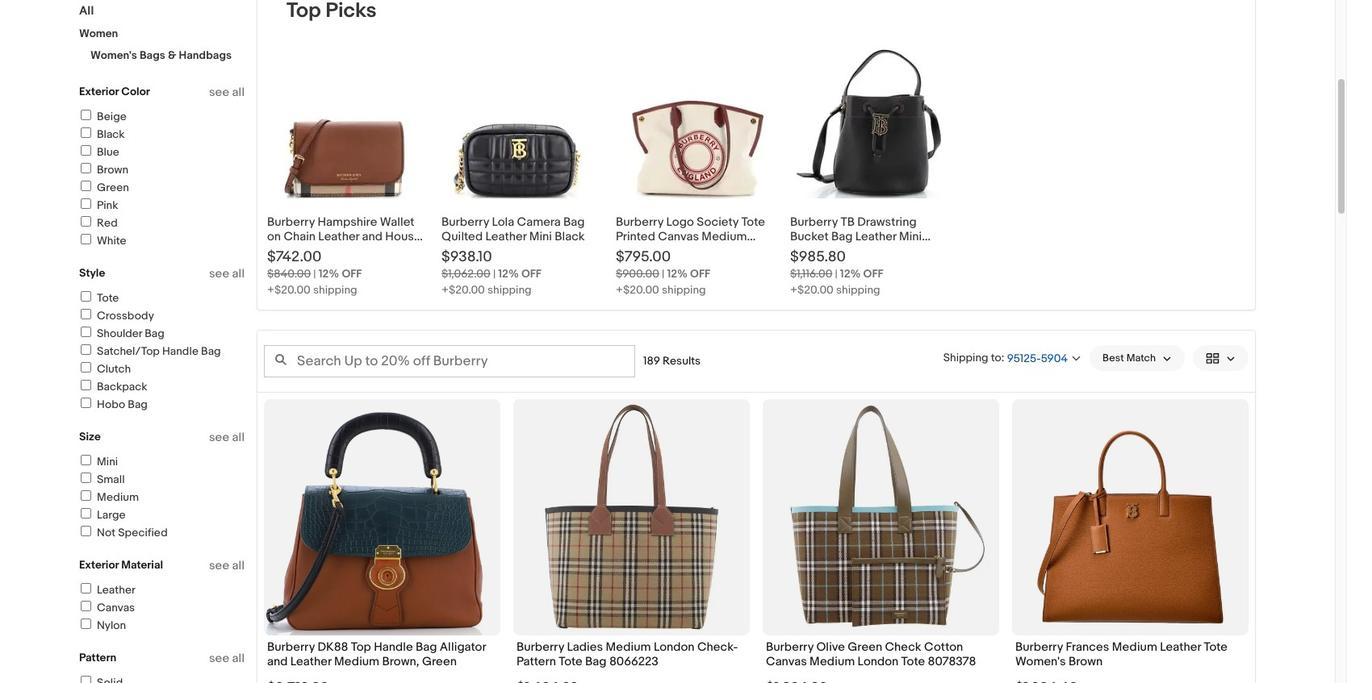 Task type: vqa. For each thing, say whether or not it's contained in the screenshot.
Help & Contact link
no



Task type: locate. For each thing, give the bounding box(es) containing it.
backpack
[[97, 380, 147, 394]]

Crossbody checkbox
[[81, 309, 91, 320]]

canvas up $795.00 $900.00 | 12% off +$20.00 shipping
[[658, 229, 699, 245]]

shipping
[[313, 283, 357, 297], [488, 283, 532, 297], [662, 283, 706, 297], [836, 283, 880, 297]]

$742.00
[[267, 249, 322, 266]]

green right olive
[[848, 640, 882, 655]]

medium
[[702, 229, 747, 245], [97, 491, 139, 505], [606, 640, 651, 655], [1112, 640, 1157, 655], [334, 655, 379, 670], [810, 655, 855, 670]]

4 shipping from the left
[[836, 283, 880, 297]]

green right brown,
[[422, 655, 457, 670]]

exterior color
[[79, 85, 150, 98]]

4 all from the top
[[232, 559, 245, 574]]

all
[[232, 85, 245, 100], [232, 266, 245, 282], [232, 430, 245, 446], [232, 559, 245, 574], [232, 651, 245, 667]]

burberry lola camera bag quilted leather mini black image
[[442, 37, 603, 199]]

green link
[[78, 181, 129, 195]]

see all for brown
[[209, 85, 245, 100]]

mini inside "burberry lola camera bag quilted leather mini black $938.10 $1,062.00 | 12% off +$20.00 shipping"
[[529, 229, 552, 245]]

burberry left the tb
[[790, 215, 838, 230]]

1 horizontal spatial handle
[[374, 640, 413, 655]]

results
[[663, 354, 701, 368]]

3 shipping from the left
[[662, 283, 706, 297]]

burberry dk88 top handle bag alligator and leather medium brown, green
[[267, 640, 486, 670]]

Green checkbox
[[81, 181, 91, 191]]

2 see all button from the top
[[209, 266, 245, 282]]

shipping down $985.80
[[836, 283, 880, 297]]

1 horizontal spatial and
[[362, 229, 383, 245]]

off down camera
[[521, 267, 542, 281]]

and for leather
[[267, 655, 288, 670]]

material
[[121, 559, 163, 572]]

off inside the $985.80 $1,116.00 | 12% off +$20.00 shipping
[[863, 267, 883, 281]]

0 horizontal spatial check
[[267, 244, 304, 259]]

off for $795.00
[[690, 267, 710, 281]]

pink link
[[78, 199, 118, 212]]

0 vertical spatial and
[[362, 229, 383, 245]]

all for satchel/top handle bag
[[232, 266, 245, 282]]

exterior
[[79, 85, 119, 98], [79, 559, 119, 572]]

$900.00
[[616, 267, 659, 281]]

| down $985.80
[[835, 267, 838, 281]]

2 | from the left
[[493, 267, 496, 281]]

1 off from the left
[[342, 267, 362, 281]]

view: gallery view image
[[1206, 350, 1236, 367]]

black down beige
[[97, 128, 125, 141]]

london right olive
[[858, 655, 899, 670]]

all
[[79, 3, 94, 19]]

burberry inside burberry logo society tote printed canvas medium neutral
[[616, 215, 664, 230]]

not specified link
[[78, 526, 168, 540]]

3 12% from the left
[[667, 267, 688, 281]]

| right $1,062.00
[[493, 267, 496, 281]]

1 horizontal spatial mini
[[529, 229, 552, 245]]

+$20.00 inside $795.00 $900.00 | 12% off +$20.00 shipping
[[616, 283, 659, 297]]

burberry left ladies
[[517, 640, 564, 655]]

1 +$20.00 from the left
[[267, 283, 311, 297]]

pattern left ladies
[[517, 655, 556, 670]]

burberry for burberry tb drawstring bucket bag leather mini black
[[790, 215, 838, 230]]

blue link
[[78, 145, 119, 159]]

Satchel/Top Handle Bag checkbox
[[81, 345, 91, 355]]

2 vertical spatial brown
[[1069, 655, 1103, 670]]

0 vertical spatial handle
[[162, 345, 199, 358]]

2 see from the top
[[209, 266, 229, 282]]

Brown checkbox
[[81, 163, 91, 174]]

2 horizontal spatial black
[[790, 244, 820, 259]]

2 shipping from the left
[[488, 283, 532, 297]]

$900.00 text field
[[616, 267, 659, 281]]

1 vertical spatial check
[[885, 640, 922, 655]]

12% inside $742.00 $840.00 | 12% off +$20.00 shipping
[[319, 267, 339, 281]]

shipping down $795.00
[[662, 283, 706, 297]]

off down burberry logo society tote printed canvas medium neutral
[[690, 267, 710, 281]]

1 see from the top
[[209, 85, 229, 100]]

backpack link
[[78, 380, 147, 394]]

12% inside the $985.80 $1,116.00 | 12% off +$20.00 shipping
[[840, 267, 861, 281]]

color
[[121, 85, 150, 98]]

mini inside burberry tb drawstring bucket bag leather mini black
[[899, 229, 922, 245]]

8066223
[[609, 655, 659, 670]]

1 horizontal spatial brown
[[350, 244, 384, 259]]

society
[[697, 215, 739, 230]]

canvas inside burberry hampshire wallet on chain leather and house check canvas brown
[[306, 244, 347, 259]]

3 see all button from the top
[[209, 430, 245, 446]]

+$20.00 down $1,116.00
[[790, 283, 834, 297]]

leather inside burberry frances medium leather tote women's brown
[[1160, 640, 1201, 655]]

frances
[[1066, 640, 1109, 655]]

1 horizontal spatial pattern
[[517, 655, 556, 670]]

burberry
[[267, 215, 315, 230], [442, 215, 489, 230], [616, 215, 664, 230], [790, 215, 838, 230], [267, 640, 315, 655], [517, 640, 564, 655], [766, 640, 814, 655], [1015, 640, 1063, 655]]

$1,116.00 text field
[[790, 267, 833, 281]]

| right the $840.00 text box
[[313, 267, 316, 281]]

+$20.00 inside $742.00 $840.00 | 12% off +$20.00 shipping
[[267, 283, 311, 297]]

2 horizontal spatial green
[[848, 640, 882, 655]]

+$20.00
[[267, 283, 311, 297], [442, 283, 485, 297], [616, 283, 659, 297], [790, 283, 834, 297]]

shipping for $985.80
[[836, 283, 880, 297]]

best match
[[1103, 352, 1156, 365]]

3 off from the left
[[690, 267, 710, 281]]

burberry inside burberry dk88 top handle bag alligator and leather medium brown, green
[[267, 640, 315, 655]]

dk88
[[318, 640, 348, 655]]

1 horizontal spatial black
[[555, 229, 585, 245]]

2 horizontal spatial brown
[[1069, 655, 1103, 670]]

| inside $742.00 $840.00 | 12% off +$20.00 shipping
[[313, 267, 316, 281]]

and for house
[[362, 229, 383, 245]]

0 vertical spatial check
[[267, 244, 304, 259]]

4 12% from the left
[[840, 267, 861, 281]]

1 horizontal spatial check
[[885, 640, 922, 655]]

see all button
[[209, 85, 245, 100], [209, 266, 245, 282], [209, 430, 245, 446], [209, 559, 245, 574], [209, 651, 245, 667]]

women
[[79, 27, 118, 40]]

0 horizontal spatial black
[[97, 128, 125, 141]]

+$20.00 down $900.00
[[616, 283, 659, 297]]

neutral
[[616, 244, 656, 259]]

12% down $985.80
[[840, 267, 861, 281]]

nylon link
[[78, 619, 126, 633]]

1 horizontal spatial green
[[422, 655, 457, 670]]

burberry logo society tote printed canvas medium neutral
[[616, 215, 765, 259]]

1 exterior from the top
[[79, 85, 119, 98]]

0 horizontal spatial women's
[[90, 48, 137, 62]]

12% right $1,062.00
[[498, 267, 519, 281]]

| inside the $985.80 $1,116.00 | 12% off +$20.00 shipping
[[835, 267, 838, 281]]

1 12% from the left
[[319, 267, 339, 281]]

large link
[[78, 509, 126, 522]]

2 horizontal spatial mini
[[899, 229, 922, 245]]

burberry frances medium leather tote women's brown
[[1015, 640, 1228, 670]]

nylon
[[97, 619, 126, 633]]

women's
[[90, 48, 137, 62], [1015, 655, 1066, 670]]

1 vertical spatial handle
[[374, 640, 413, 655]]

1 horizontal spatial women's
[[1015, 655, 1066, 670]]

clutch link
[[78, 362, 131, 376]]

leather link
[[78, 584, 135, 597]]

12% down $742.00
[[319, 267, 339, 281]]

green inside burberry dk88 top handle bag alligator and leather medium brown, green
[[422, 655, 457, 670]]

12% for $742.00
[[319, 267, 339, 281]]

off down burberry hampshire wallet on chain leather and house check canvas brown
[[342, 267, 362, 281]]

shipping inside the $985.80 $1,116.00 | 12% off +$20.00 shipping
[[836, 283, 880, 297]]

burberry inside burberry ladies medium london check- pattern tote bag 8066223
[[517, 640, 564, 655]]

black left printed
[[555, 229, 585, 245]]

Black checkbox
[[81, 128, 91, 138]]

shipping inside $742.00 $840.00 | 12% off +$20.00 shipping
[[313, 283, 357, 297]]

handle right top
[[374, 640, 413, 655]]

Large checkbox
[[81, 509, 91, 519]]

off down burberry tb drawstring bucket bag leather mini black
[[863, 267, 883, 281]]

0 vertical spatial exterior
[[79, 85, 119, 98]]

| inside $795.00 $900.00 | 12% off +$20.00 shipping
[[662, 267, 665, 281]]

green
[[97, 181, 129, 195], [848, 640, 882, 655], [422, 655, 457, 670]]

shipping down $1,062.00
[[488, 283, 532, 297]]

Leather checkbox
[[81, 584, 91, 594]]

black up $1,116.00 text field
[[790, 244, 820, 259]]

Enter your search keyword text field
[[264, 345, 635, 378]]

shipping inside "burberry lola camera bag quilted leather mini black $938.10 $1,062.00 | 12% off +$20.00 shipping"
[[488, 283, 532, 297]]

4 see all from the top
[[209, 559, 245, 574]]

3 all from the top
[[232, 430, 245, 446]]

shipping for $795.00
[[662, 283, 706, 297]]

london
[[654, 640, 695, 655], [858, 655, 899, 670]]

burberry olive green check cotton canvas medium london tote 8078378
[[766, 640, 976, 670]]

1 all from the top
[[232, 85, 245, 100]]

tote inside 'burberry olive green check cotton canvas medium london tote 8078378'
[[901, 655, 925, 670]]

2 +$20.00 from the left
[[442, 283, 485, 297]]

black
[[97, 128, 125, 141], [555, 229, 585, 245], [790, 244, 820, 259]]

tote inside burberry logo society tote printed canvas medium neutral
[[741, 215, 765, 230]]

1 vertical spatial women's
[[1015, 655, 1066, 670]]

4 +$20.00 from the left
[[790, 283, 834, 297]]

black inside burberry tb drawstring bucket bag leather mini black
[[790, 244, 820, 259]]

1 see all button from the top
[[209, 85, 245, 100]]

0 horizontal spatial london
[[654, 640, 695, 655]]

brown inside burberry frances medium leather tote women's brown
[[1069, 655, 1103, 670]]

pattern
[[79, 651, 116, 665], [517, 655, 556, 670]]

1 vertical spatial and
[[267, 655, 288, 670]]

tb
[[841, 215, 855, 230]]

burberry inside burberry hampshire wallet on chain leather and house check canvas brown
[[267, 215, 315, 230]]

pattern up solid option
[[79, 651, 116, 665]]

burberry up $938.10
[[442, 215, 489, 230]]

+$20.00 inside "burberry lola camera bag quilted leather mini black $938.10 $1,062.00 | 12% off +$20.00 shipping"
[[442, 283, 485, 297]]

2 off from the left
[[521, 267, 542, 281]]

2 all from the top
[[232, 266, 245, 282]]

0 horizontal spatial green
[[97, 181, 129, 195]]

12%
[[319, 267, 339, 281], [498, 267, 519, 281], [667, 267, 688, 281], [840, 267, 861, 281]]

+$20.00 inside the $985.80 $1,116.00 | 12% off +$20.00 shipping
[[790, 283, 834, 297]]

Shoulder Bag checkbox
[[81, 327, 91, 337]]

burberry left the 'dk88'
[[267, 640, 315, 655]]

check left cotton
[[885, 640, 922, 655]]

burberry ladies medium london check-pattern tote bag 8066223 image
[[513, 400, 750, 636]]

mini up small
[[97, 455, 118, 469]]

handle right satchel/top
[[162, 345, 199, 358]]

1 shipping from the left
[[313, 283, 357, 297]]

leather inside burberry dk88 top handle bag alligator and leather medium brown, green
[[290, 655, 331, 670]]

burberry up $742.00
[[267, 215, 315, 230]]

shipping inside $795.00 $900.00 | 12% off +$20.00 shipping
[[662, 283, 706, 297]]

5 see from the top
[[209, 651, 229, 667]]

burberry left the frances
[[1015, 640, 1063, 655]]

tote
[[741, 215, 765, 230], [97, 291, 119, 305], [1204, 640, 1228, 655], [559, 655, 583, 670], [901, 655, 925, 670]]

on
[[267, 229, 281, 245]]

3 see from the top
[[209, 430, 229, 446]]

12% inside $795.00 $900.00 | 12% off +$20.00 shipping
[[667, 267, 688, 281]]

see for large
[[209, 430, 229, 446]]

2 exterior from the top
[[79, 559, 119, 572]]

green up "pink"
[[97, 181, 129, 195]]

printed
[[616, 229, 655, 245]]

shipping down $742.00
[[313, 283, 357, 297]]

| right $900.00
[[662, 267, 665, 281]]

london inside 'burberry olive green check cotton canvas medium london tote 8078378'
[[858, 655, 899, 670]]

Tote checkbox
[[81, 291, 91, 302]]

handle inside burberry dk88 top handle bag alligator and leather medium brown, green
[[374, 640, 413, 655]]

hobo bag link
[[78, 398, 148, 412]]

burberry tb drawstring bucket bag leather mini black image
[[790, 37, 952, 199]]

canvas
[[658, 229, 699, 245], [306, 244, 347, 259], [97, 601, 135, 615], [766, 655, 807, 670]]

1 see all from the top
[[209, 85, 245, 100]]

burberry hampshire wallet on chain leather and house check canvas brown
[[267, 215, 421, 259]]

1 vertical spatial exterior
[[79, 559, 119, 572]]

Hobo Bag checkbox
[[81, 398, 91, 408]]

medium inside burberry frances medium leather tote women's brown
[[1112, 640, 1157, 655]]

leather inside burberry tb drawstring bucket bag leather mini black
[[855, 229, 897, 245]]

medium inside burberry logo society tote printed canvas medium neutral
[[702, 229, 747, 245]]

best
[[1103, 352, 1124, 365]]

$1,062.00
[[442, 267, 491, 281]]

black link
[[78, 128, 125, 141]]

1 vertical spatial brown
[[350, 244, 384, 259]]

and inside burberry hampshire wallet on chain leather and house check canvas brown
[[362, 229, 383, 245]]

pattern inside burberry ladies medium london check- pattern tote bag 8066223
[[517, 655, 556, 670]]

check up the $840.00 text box
[[267, 244, 304, 259]]

3 +$20.00 from the left
[[616, 283, 659, 297]]

Nylon checkbox
[[81, 619, 91, 630]]

london left "check-"
[[654, 640, 695, 655]]

brown inside burberry hampshire wallet on chain leather and house check canvas brown
[[350, 244, 384, 259]]

leather inside burberry hampshire wallet on chain leather and house check canvas brown
[[318, 229, 359, 245]]

brown
[[97, 163, 129, 177], [350, 244, 384, 259], [1069, 655, 1103, 670]]

and inside burberry dk88 top handle bag alligator and leather medium brown, green
[[267, 655, 288, 670]]

burberry frances medium leather tote women's brown image
[[1036, 400, 1225, 636]]

burberry inside burberry tb drawstring bucket bag leather mini black
[[790, 215, 838, 230]]

black for burberry lola camera bag quilted leather mini black $938.10 $1,062.00 | 12% off +$20.00 shipping
[[555, 229, 585, 245]]

burberry logo society tote printed canvas medium neutral image
[[616, 37, 777, 199]]

brown link
[[78, 163, 129, 177]]

2 12% from the left
[[498, 267, 519, 281]]

tote inside burberry ladies medium london check- pattern tote bag 8066223
[[559, 655, 583, 670]]

Blue checkbox
[[81, 145, 91, 156]]

off inside "burberry lola camera bag quilted leather mini black $938.10 $1,062.00 | 12% off +$20.00 shipping"
[[521, 267, 542, 281]]

and left house
[[362, 229, 383, 245]]

3 | from the left
[[662, 267, 665, 281]]

size
[[79, 430, 101, 444]]

burberry inside burberry frances medium leather tote women's brown
[[1015, 640, 1063, 655]]

and left the 'dk88'
[[267, 655, 288, 670]]

exterior up beige link
[[79, 85, 119, 98]]

and
[[362, 229, 383, 245], [267, 655, 288, 670]]

medium inside 'burberry olive green check cotton canvas medium london tote 8078378'
[[810, 655, 855, 670]]

off
[[342, 267, 362, 281], [521, 267, 542, 281], [690, 267, 710, 281], [863, 267, 883, 281]]

mini right the tb
[[899, 229, 922, 245]]

2 see all from the top
[[209, 266, 245, 282]]

exterior for leather
[[79, 559, 119, 572]]

3 see all from the top
[[209, 430, 245, 446]]

| for $985.80
[[835, 267, 838, 281]]

off inside $795.00 $900.00 | 12% off +$20.00 shipping
[[690, 267, 710, 281]]

0 horizontal spatial and
[[267, 655, 288, 670]]

burberry inside "burberry lola camera bag quilted leather mini black $938.10 $1,062.00 | 12% off +$20.00 shipping"
[[442, 215, 489, 230]]

burberry up neutral
[[616, 215, 664, 230]]

4 off from the left
[[863, 267, 883, 281]]

london inside burberry ladies medium london check- pattern tote bag 8066223
[[654, 640, 695, 655]]

exterior up leather link
[[79, 559, 119, 572]]

handle
[[162, 345, 199, 358], [374, 640, 413, 655]]

olive
[[816, 640, 845, 655]]

Small checkbox
[[81, 473, 91, 484]]

shoulder
[[97, 327, 142, 341]]

mini for camera
[[529, 229, 552, 245]]

4 | from the left
[[835, 267, 838, 281]]

+$20.00 down $1,062.00 text box
[[442, 283, 485, 297]]

burberry olive green check cotton canvas medium london tote 8078378 link
[[766, 640, 996, 674]]

black inside "burberry lola camera bag quilted leather mini black $938.10 $1,062.00 | 12% off +$20.00 shipping"
[[555, 229, 585, 245]]

+$20.00 down $840.00 on the left top of page
[[267, 283, 311, 297]]

canvas left olive
[[766, 655, 807, 670]]

canvas down 'hampshire'
[[306, 244, 347, 259]]

burberry for burberry lola camera bag quilted leather mini black $938.10 $1,062.00 | 12% off +$20.00 shipping
[[442, 215, 489, 230]]

off inside $742.00 $840.00 | 12% off +$20.00 shipping
[[342, 267, 362, 281]]

1 | from the left
[[313, 267, 316, 281]]

0 horizontal spatial brown
[[97, 163, 129, 177]]

Backpack checkbox
[[81, 380, 91, 391]]

12% down $795.00
[[667, 267, 688, 281]]

1 horizontal spatial london
[[858, 655, 899, 670]]

burberry hampshire wallet on chain leather and house check canvas brown image
[[267, 37, 429, 199]]

0 vertical spatial brown
[[97, 163, 129, 177]]

mini right lola
[[529, 229, 552, 245]]

0 vertical spatial women's
[[90, 48, 137, 62]]

burberry left olive
[[766, 640, 814, 655]]

burberry inside 'burberry olive green check cotton canvas medium london tote 8078378'
[[766, 640, 814, 655]]

check inside burberry hampshire wallet on chain leather and house check canvas brown
[[267, 244, 304, 259]]

medium link
[[78, 491, 139, 505]]

canvas inside 'burberry olive green check cotton canvas medium london tote 8078378'
[[766, 655, 807, 670]]



Task type: describe. For each thing, give the bounding box(es) containing it.
see all for large
[[209, 430, 245, 446]]

burberry olive green check cotton canvas medium london tote 8078378 image
[[763, 400, 999, 636]]

see all for satchel/top handle bag
[[209, 266, 245, 282]]

canvas up nylon
[[97, 601, 135, 615]]

camera
[[517, 215, 561, 230]]

see for brown
[[209, 85, 229, 100]]

burberry dk88 top handle bag alligator and leather medium brown, green image
[[264, 400, 500, 636]]

alligator
[[440, 640, 486, 655]]

style
[[79, 266, 105, 280]]

$795.00
[[616, 249, 671, 266]]

0 horizontal spatial handle
[[162, 345, 199, 358]]

$1,062.00 text field
[[442, 267, 491, 281]]

mini link
[[78, 455, 118, 469]]

crossbody
[[97, 309, 154, 323]]

burberry lola camera bag quilted leather mini black $938.10 $1,062.00 | 12% off +$20.00 shipping
[[442, 215, 585, 297]]

5904
[[1041, 352, 1068, 365]]

Pink checkbox
[[81, 199, 91, 209]]

Medium checkbox
[[81, 491, 91, 501]]

+$20.00 for $985.80
[[790, 283, 834, 297]]

burberry for burberry ladies medium london check- pattern tote bag 8066223
[[517, 640, 564, 655]]

bucket
[[790, 229, 829, 245]]

all for brown
[[232, 85, 245, 100]]

0 horizontal spatial mini
[[97, 455, 118, 469]]

$985.80 $1,116.00 | 12% off +$20.00 shipping
[[790, 249, 883, 297]]

check-
[[697, 640, 738, 655]]

hampshire
[[318, 215, 377, 230]]

| inside "burberry lola camera bag quilted leather mini black $938.10 $1,062.00 | 12% off +$20.00 shipping"
[[493, 267, 496, 281]]

12% for $795.00
[[667, 267, 688, 281]]

burberry for burberry olive green check cotton canvas medium london tote 8078378
[[766, 640, 814, 655]]

white link
[[78, 234, 126, 248]]

black for burberry tb drawstring bucket bag leather mini black
[[790, 244, 820, 259]]

see all button for large
[[209, 430, 245, 446]]

Canvas checkbox
[[81, 601, 91, 612]]

exterior material
[[79, 559, 163, 572]]

pink
[[97, 199, 118, 212]]

Mini checkbox
[[81, 455, 91, 466]]

beige
[[97, 110, 127, 124]]

&
[[168, 48, 176, 62]]

shipping for $742.00
[[313, 283, 357, 297]]

green inside 'burberry olive green check cotton canvas medium london tote 8078378'
[[848, 640, 882, 655]]

8078378
[[928, 655, 976, 670]]

$1,116.00
[[790, 267, 833, 281]]

blue
[[97, 145, 119, 159]]

shipping
[[943, 351, 989, 364]]

:
[[1001, 351, 1005, 364]]

burberry tb drawstring bucket bag leather mini black
[[790, 215, 922, 259]]

lola
[[492, 215, 514, 230]]

5 see all button from the top
[[209, 651, 245, 667]]

drawstring
[[857, 215, 917, 230]]

4 see from the top
[[209, 559, 229, 574]]

$840.00
[[267, 267, 311, 281]]

+$20.00 for $742.00
[[267, 283, 311, 297]]

cotton
[[924, 640, 963, 655]]

handbags
[[179, 48, 232, 62]]

189
[[643, 354, 660, 368]]

see all button for satchel/top handle bag
[[209, 266, 245, 282]]

burberry for burberry frances medium leather tote women's brown
[[1015, 640, 1063, 655]]

12% inside "burberry lola camera bag quilted leather mini black $938.10 $1,062.00 | 12% off +$20.00 shipping"
[[498, 267, 519, 281]]

burberry dk88 top handle bag alligator and leather medium brown, green link
[[267, 640, 497, 674]]

beige link
[[78, 110, 127, 124]]

to
[[991, 351, 1001, 364]]

off for $742.00
[[342, 267, 362, 281]]

bag inside burberry ladies medium london check- pattern tote bag 8066223
[[585, 655, 607, 670]]

Beige checkbox
[[81, 110, 91, 120]]

not specified
[[97, 526, 168, 540]]

quilted
[[442, 229, 483, 245]]

bags
[[140, 48, 165, 62]]

wallet
[[380, 215, 415, 230]]

not
[[97, 526, 116, 540]]

tote inside burberry frances medium leather tote women's brown
[[1204, 640, 1228, 655]]

best match button
[[1090, 345, 1185, 371]]

red
[[97, 216, 118, 230]]

clutch
[[97, 362, 131, 376]]

4 see all button from the top
[[209, 559, 245, 574]]

burberry for burberry hampshire wallet on chain leather and house check canvas brown
[[267, 215, 315, 230]]

Solid checkbox
[[81, 676, 91, 684]]

5 all from the top
[[232, 651, 245, 667]]

| for $742.00
[[313, 267, 316, 281]]

exterior for beige
[[79, 85, 119, 98]]

see all button for brown
[[209, 85, 245, 100]]

mini for drawstring
[[899, 229, 922, 245]]

leather inside "burberry lola camera bag quilted leather mini black $938.10 $1,062.00 | 12% off +$20.00 shipping"
[[486, 229, 527, 245]]

satchel/top handle bag link
[[78, 345, 221, 358]]

bag inside burberry tb drawstring bucket bag leather mini black
[[831, 229, 853, 245]]

medium inside burberry ladies medium london check- pattern tote bag 8066223
[[606, 640, 651, 655]]

small link
[[78, 473, 125, 487]]

medium inside burberry dk88 top handle bag alligator and leather medium brown, green
[[334, 655, 379, 670]]

large
[[97, 509, 126, 522]]

canvas inside burberry logo society tote printed canvas medium neutral
[[658, 229, 699, 245]]

top
[[351, 640, 371, 655]]

satchel/top
[[97, 345, 160, 358]]

White checkbox
[[81, 234, 91, 245]]

see for satchel/top handle bag
[[209, 266, 229, 282]]

all women women's bags & handbags
[[79, 3, 232, 62]]

Red checkbox
[[81, 216, 91, 227]]

$985.80
[[790, 249, 846, 266]]

satchel/top handle bag
[[97, 345, 221, 358]]

off for $985.80
[[863, 267, 883, 281]]

check inside 'burberry olive green check cotton canvas medium london tote 8078378'
[[885, 640, 922, 655]]

0 horizontal spatial pattern
[[79, 651, 116, 665]]

house
[[385, 229, 421, 245]]

| for $795.00
[[662, 267, 665, 281]]

95125-
[[1007, 352, 1041, 365]]

burberry ladies medium london check- pattern tote bag 8066223 link
[[517, 640, 747, 674]]

burberry for burberry logo society tote printed canvas medium neutral
[[616, 215, 664, 230]]

12% for $985.80
[[840, 267, 861, 281]]

shoulder bag
[[97, 327, 165, 341]]

Clutch checkbox
[[81, 362, 91, 373]]

white
[[97, 234, 126, 248]]

women's inside burberry frances medium leather tote women's brown
[[1015, 655, 1066, 670]]

burberry for burberry dk88 top handle bag alligator and leather medium brown, green
[[267, 640, 315, 655]]

bag inside "burberry lola camera bag quilted leather mini black $938.10 $1,062.00 | 12% off +$20.00 shipping"
[[563, 215, 585, 230]]

$795.00 $900.00 | 12% off +$20.00 shipping
[[616, 249, 710, 297]]

Not Specified checkbox
[[81, 526, 91, 537]]

$938.10
[[442, 249, 492, 266]]

tote link
[[78, 291, 119, 305]]

crossbody link
[[78, 309, 154, 323]]

+$20.00 for $795.00
[[616, 283, 659, 297]]

all for large
[[232, 430, 245, 446]]

small
[[97, 473, 125, 487]]

$742.00 $840.00 | 12% off +$20.00 shipping
[[267, 249, 362, 297]]

hobo
[[97, 398, 125, 412]]

$840.00 text field
[[267, 267, 311, 281]]

bag inside burberry dk88 top handle bag alligator and leather medium brown, green
[[416, 640, 437, 655]]

brown,
[[382, 655, 419, 670]]

shoulder bag link
[[78, 327, 165, 341]]

shipping to : 95125-5904
[[943, 351, 1068, 365]]

hobo bag
[[97, 398, 148, 412]]

women's inside all women women's bags & handbags
[[90, 48, 137, 62]]

5 see all from the top
[[209, 651, 245, 667]]

match
[[1127, 352, 1156, 365]]

specified
[[118, 526, 168, 540]]

burberry frances medium leather tote women's brown link
[[1015, 640, 1246, 674]]

red link
[[78, 216, 118, 230]]

canvas link
[[78, 601, 135, 615]]

189 results
[[643, 354, 701, 368]]



